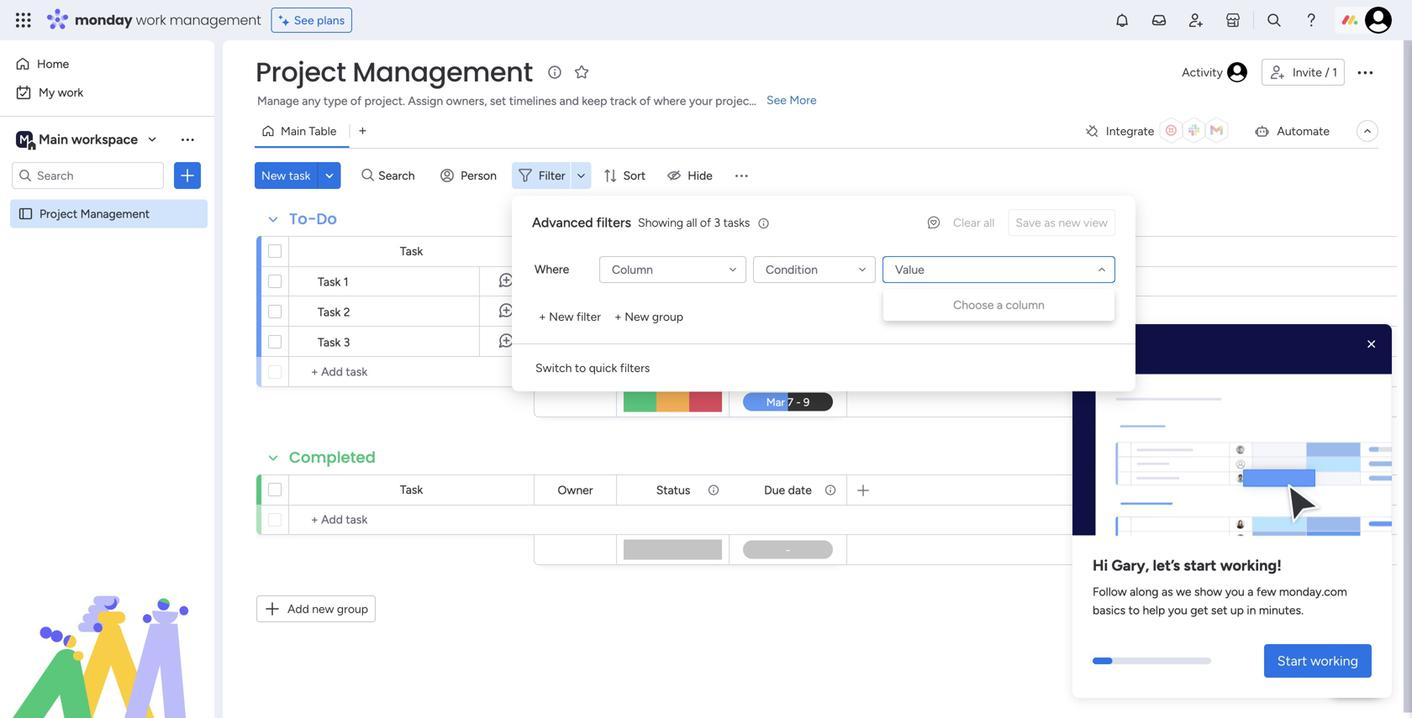 Task type: locate. For each thing, give the bounding box(es) containing it.
value
[[896, 263, 925, 277]]

1 horizontal spatial lottie animation image
[[1073, 331, 1393, 543]]

work for monday
[[136, 11, 166, 29]]

0 horizontal spatial of
[[351, 94, 362, 108]]

1 vertical spatial project
[[40, 207, 77, 221]]

showing
[[638, 216, 684, 230]]

1 vertical spatial as
[[1162, 585, 1174, 599]]

0 vertical spatial date
[[788, 245, 812, 259]]

working!
[[1221, 557, 1282, 575]]

stuck
[[658, 335, 688, 349]]

0 vertical spatial status field
[[652, 243, 695, 261]]

work for my
[[58, 85, 83, 100]]

working
[[1311, 654, 1359, 670]]

0 horizontal spatial as
[[1045, 216, 1056, 230]]

public board image
[[18, 206, 34, 222]]

management up assign
[[353, 53, 533, 91]]

gary orlando image
[[1366, 7, 1393, 34]]

clear all
[[954, 216, 995, 230]]

mar left 9 on the right top of the page
[[775, 335, 793, 349]]

0 horizontal spatial 3
[[344, 336, 350, 350]]

lottie animation image
[[1073, 331, 1393, 543], [0, 549, 214, 719]]

filters right quick
[[620, 361, 650, 375]]

1 vertical spatial lottie animation image
[[0, 549, 214, 719]]

0 vertical spatial due date field
[[760, 243, 816, 261]]

Search in workspace field
[[35, 166, 140, 185]]

2 + add task text field from the top
[[298, 510, 526, 531]]

1 vertical spatial mar
[[775, 335, 793, 349]]

work right my
[[58, 85, 83, 100]]

0 horizontal spatial options image
[[179, 167, 196, 184]]

group right add
[[337, 603, 368, 617]]

1 inside invite / 1 button
[[1333, 65, 1338, 79]]

clear
[[954, 216, 981, 230]]

filter button
[[512, 162, 592, 189]]

main for main table
[[281, 124, 306, 138]]

new left "task"
[[262, 169, 286, 183]]

group for add new group
[[337, 603, 368, 617]]

to left quick
[[575, 361, 586, 375]]

lottie animation element
[[1073, 325, 1393, 543], [0, 549, 214, 719]]

v2 search image
[[362, 166, 374, 185]]

0 horizontal spatial new
[[262, 169, 286, 183]]

1 + from the left
[[539, 310, 546, 324]]

1 mar from the top
[[775, 275, 793, 288]]

project up any
[[256, 53, 346, 91]]

minutes.
[[1260, 604, 1304, 618]]

0 horizontal spatial you
[[1169, 604, 1188, 618]]

see inside see plans button
[[294, 13, 314, 27]]

management inside list box
[[80, 207, 150, 221]]

sort
[[624, 169, 646, 183]]

a
[[997, 298, 1003, 312], [1248, 585, 1254, 599]]

as left we
[[1162, 585, 1174, 599]]

0 vertical spatial as
[[1045, 216, 1056, 230]]

1 horizontal spatial as
[[1162, 585, 1174, 599]]

2 horizontal spatial of
[[700, 216, 711, 230]]

0 horizontal spatial main
[[39, 132, 68, 148]]

0 horizontal spatial 1
[[344, 275, 349, 289]]

of right "track"
[[640, 94, 651, 108]]

activity
[[1183, 65, 1224, 79]]

new left done on the top left of the page
[[625, 310, 650, 324]]

1 vertical spatial + add task text field
[[298, 510, 526, 531]]

1 vertical spatial status field
[[652, 481, 695, 500]]

manage any type of project. assign owners, set timelines and keep track of where your project stands.
[[257, 94, 794, 108]]

search everything image
[[1266, 12, 1283, 29]]

1 horizontal spatial options image
[[1356, 62, 1376, 82]]

1 vertical spatial options image
[[179, 167, 196, 184]]

monday.com
[[1280, 585, 1348, 599]]

0 vertical spatial status
[[657, 245, 691, 259]]

1 right /
[[1333, 65, 1338, 79]]

status for completed
[[657, 484, 691, 498]]

new left filter
[[549, 310, 574, 324]]

1 vertical spatial to
[[1129, 604, 1140, 618]]

main for main workspace
[[39, 132, 68, 148]]

0 horizontal spatial project
[[40, 207, 77, 221]]

to left help
[[1129, 604, 1140, 618]]

where
[[535, 262, 570, 277]]

2 due date field from the top
[[760, 481, 816, 500]]

0 vertical spatial you
[[1226, 585, 1245, 599]]

1 horizontal spatial group
[[652, 310, 684, 324]]

filters left showing
[[597, 215, 631, 231]]

workspace selection element
[[16, 130, 140, 151]]

management
[[353, 53, 533, 91], [80, 207, 150, 221]]

2 date from the top
[[788, 484, 812, 498]]

0 vertical spatial group
[[652, 310, 684, 324]]

options image right /
[[1356, 62, 1376, 82]]

tasks
[[724, 216, 750, 230]]

options image
[[1356, 62, 1376, 82], [179, 167, 196, 184]]

you up up
[[1226, 585, 1245, 599]]

+ new filter
[[539, 310, 601, 324]]

workspace image
[[16, 130, 33, 149]]

0 vertical spatial a
[[997, 298, 1003, 312]]

1 status field from the top
[[652, 243, 695, 261]]

1 vertical spatial lottie animation element
[[0, 549, 214, 719]]

filters
[[597, 215, 631, 231], [620, 361, 650, 375]]

2 + from the left
[[615, 310, 622, 324]]

work right monday
[[136, 11, 166, 29]]

1 vertical spatial filters
[[620, 361, 650, 375]]

assign
[[408, 94, 443, 108]]

2 all from the left
[[984, 216, 995, 230]]

1 vertical spatial set
[[1212, 604, 1228, 618]]

main left table
[[281, 124, 306, 138]]

hide button
[[661, 162, 723, 189]]

start
[[1184, 557, 1217, 575]]

0 vertical spatial 1
[[1333, 65, 1338, 79]]

v2 overdue deadline image
[[736, 274, 749, 290]]

project management down search in workspace field
[[40, 207, 150, 221]]

on
[[685, 275, 698, 289]]

0 vertical spatial see
[[294, 13, 314, 27]]

date
[[788, 245, 812, 259], [788, 484, 812, 498]]

main inside button
[[281, 124, 306, 138]]

0 vertical spatial + add task text field
[[298, 362, 526, 383]]

person button
[[434, 162, 507, 189]]

project
[[256, 53, 346, 91], [40, 207, 77, 221]]

options image down workspace options image
[[179, 167, 196, 184]]

3
[[714, 216, 721, 230], [344, 336, 350, 350]]

you
[[1226, 585, 1245, 599], [1169, 604, 1188, 618]]

+ left filter
[[539, 310, 546, 324]]

gary,
[[1112, 557, 1150, 575]]

1 vertical spatial due date field
[[760, 481, 816, 500]]

0 vertical spatial to
[[575, 361, 586, 375]]

1 horizontal spatial set
[[1212, 604, 1228, 618]]

0 horizontal spatial all
[[687, 216, 697, 230]]

main right workspace icon
[[39, 132, 68, 148]]

progress bar
[[1093, 658, 1113, 665]]

+ new filter button
[[532, 304, 608, 330]]

2 due date from the top
[[765, 484, 812, 498]]

new
[[1059, 216, 1081, 230], [312, 603, 334, 617]]

set left up
[[1212, 604, 1228, 618]]

1 vertical spatial status
[[657, 484, 691, 498]]

home option
[[10, 50, 204, 77]]

start working
[[1278, 654, 1359, 670]]

1 horizontal spatial a
[[1248, 585, 1254, 599]]

owners,
[[446, 94, 487, 108]]

new inside new task button
[[262, 169, 286, 183]]

see left the plans
[[294, 13, 314, 27]]

new inside + new group button
[[625, 310, 650, 324]]

1 horizontal spatial of
[[640, 94, 651, 108]]

+
[[539, 310, 546, 324], [615, 310, 622, 324]]

group up stuck
[[652, 310, 684, 324]]

1 vertical spatial group
[[337, 603, 368, 617]]

0 horizontal spatial lottie animation element
[[0, 549, 214, 719]]

show
[[1195, 585, 1223, 599]]

management down search in workspace field
[[80, 207, 150, 221]]

1 horizontal spatial 3
[[714, 216, 721, 230]]

add view image
[[359, 125, 366, 137]]

task for task 3
[[318, 336, 341, 350]]

0 horizontal spatial set
[[490, 94, 507, 108]]

1 horizontal spatial main
[[281, 124, 306, 138]]

group
[[652, 310, 684, 324], [337, 603, 368, 617]]

of up column information image
[[700, 216, 711, 230]]

/
[[1326, 65, 1330, 79]]

1 horizontal spatial lottie animation element
[[1073, 325, 1393, 543]]

to
[[575, 361, 586, 375], [1129, 604, 1140, 618]]

get
[[1191, 604, 1209, 618]]

1 horizontal spatial to
[[1129, 604, 1140, 618]]

due
[[765, 245, 786, 259], [765, 484, 786, 498]]

column information image for status
[[707, 484, 721, 497]]

To-Do field
[[285, 209, 341, 230]]

2 mar from the top
[[775, 335, 793, 349]]

work inside 'option'
[[58, 85, 83, 100]]

0 horizontal spatial a
[[997, 298, 1003, 312]]

3 left tasks at the right of the page
[[714, 216, 721, 230]]

see left more
[[767, 93, 787, 107]]

mar for mar 7
[[775, 275, 793, 288]]

all right clear on the right top of page
[[984, 216, 995, 230]]

2 status field from the top
[[652, 481, 695, 500]]

0 vertical spatial new
[[1059, 216, 1081, 230]]

1 horizontal spatial all
[[984, 216, 995, 230]]

0 vertical spatial 3
[[714, 216, 721, 230]]

0 vertical spatial project management
[[256, 53, 533, 91]]

new left view
[[1059, 216, 1081, 230]]

0 horizontal spatial management
[[80, 207, 150, 221]]

0 vertical spatial options image
[[1356, 62, 1376, 82]]

new right add
[[312, 603, 334, 617]]

2 horizontal spatial new
[[625, 310, 650, 324]]

a left few
[[1248, 585, 1254, 599]]

1 vertical spatial due date
[[765, 484, 812, 498]]

save
[[1016, 216, 1042, 230]]

as right save
[[1045, 216, 1056, 230]]

1 horizontal spatial see
[[767, 93, 787, 107]]

column information image
[[824, 245, 838, 259], [707, 484, 721, 497], [824, 484, 838, 497]]

set right owners,
[[490, 94, 507, 108]]

new
[[262, 169, 286, 183], [549, 310, 574, 324], [625, 310, 650, 324]]

0 vertical spatial due date
[[765, 245, 812, 259]]

switch to quick filters button
[[529, 355, 657, 382]]

1 horizontal spatial project
[[256, 53, 346, 91]]

project management list box
[[0, 196, 214, 455]]

monday work management
[[75, 11, 261, 29]]

1 due from the top
[[765, 245, 786, 259]]

advanced filters showing all of 3 tasks
[[532, 215, 750, 231]]

1 vertical spatial project management
[[40, 207, 150, 221]]

1 vertical spatial management
[[80, 207, 150, 221]]

0 horizontal spatial work
[[58, 85, 83, 100]]

1 horizontal spatial 1
[[1333, 65, 1338, 79]]

see for see plans
[[294, 13, 314, 27]]

stands.
[[757, 94, 794, 108]]

0 horizontal spatial new
[[312, 603, 334, 617]]

management
[[170, 11, 261, 29]]

1 status from the top
[[657, 245, 691, 259]]

filter
[[539, 169, 565, 183]]

of inside advanced filters showing all of 3 tasks
[[700, 216, 711, 230]]

Due date field
[[760, 243, 816, 261], [760, 481, 816, 500]]

my work option
[[10, 79, 204, 106]]

0 vertical spatial lottie animation element
[[1073, 325, 1393, 543]]

my
[[39, 85, 55, 100]]

new inside + new filter button
[[549, 310, 574, 324]]

a left column
[[997, 298, 1003, 312]]

task for task 2
[[318, 305, 341, 320]]

all right showing
[[687, 216, 697, 230]]

up
[[1231, 604, 1245, 618]]

mar left '7'
[[775, 275, 793, 288]]

option
[[0, 199, 214, 202]]

1 vertical spatial work
[[58, 85, 83, 100]]

follow along as we show you a few monday.com basics to help you get set up in minutes.
[[1093, 585, 1348, 618]]

completed
[[289, 447, 376, 469]]

owner
[[558, 484, 593, 498]]

0 horizontal spatial group
[[337, 603, 368, 617]]

see inside see more link
[[767, 93, 787, 107]]

task for task 1
[[318, 275, 341, 289]]

0 horizontal spatial project management
[[40, 207, 150, 221]]

Completed field
[[285, 447, 380, 469]]

1 horizontal spatial management
[[353, 53, 533, 91]]

1 all from the left
[[687, 216, 697, 230]]

as inside button
[[1045, 216, 1056, 230]]

status field for completed
[[652, 481, 695, 500]]

main inside workspace selection element
[[39, 132, 68, 148]]

work
[[136, 11, 166, 29], [58, 85, 83, 100]]

monday
[[75, 11, 132, 29]]

status
[[657, 245, 691, 259], [657, 484, 691, 498]]

working on it
[[638, 275, 708, 289]]

set inside follow along as we show you a few monday.com basics to help you get set up in minutes.
[[1212, 604, 1228, 618]]

quick
[[589, 361, 617, 375]]

workspace
[[71, 132, 138, 148]]

+ Add task text field
[[298, 362, 526, 383], [298, 510, 526, 531]]

your
[[689, 94, 713, 108]]

save as new view button
[[1009, 209, 1116, 236]]

1 vertical spatial new
[[312, 603, 334, 617]]

0 horizontal spatial to
[[575, 361, 586, 375]]

1 vertical spatial a
[[1248, 585, 1254, 599]]

see more
[[767, 93, 817, 107]]

mar 7
[[775, 275, 802, 288]]

1 vertical spatial date
[[788, 484, 812, 498]]

1 vertical spatial see
[[767, 93, 787, 107]]

keep
[[582, 94, 608, 108]]

to-do
[[289, 209, 337, 230]]

0 horizontal spatial see
[[294, 13, 314, 27]]

1 vertical spatial due
[[765, 484, 786, 498]]

1 horizontal spatial you
[[1226, 585, 1245, 599]]

new for + new filter
[[549, 310, 574, 324]]

2
[[344, 305, 350, 320]]

a inside follow along as we show you a few monday.com basics to help you get set up in minutes.
[[1248, 585, 1254, 599]]

0 vertical spatial mar
[[775, 275, 793, 288]]

0 horizontal spatial +
[[539, 310, 546, 324]]

1 horizontal spatial new
[[549, 310, 574, 324]]

condition
[[766, 263, 818, 277]]

1 horizontal spatial work
[[136, 11, 166, 29]]

home
[[37, 57, 69, 71]]

0 vertical spatial work
[[136, 11, 166, 29]]

+ right filter
[[615, 310, 622, 324]]

0 horizontal spatial lottie animation image
[[0, 549, 214, 719]]

project right public board icon
[[40, 207, 77, 221]]

of right type
[[351, 94, 362, 108]]

new task
[[262, 169, 311, 183]]

3 down 2
[[344, 336, 350, 350]]

you down we
[[1169, 604, 1188, 618]]

let's
[[1153, 557, 1181, 575]]

mar
[[775, 275, 793, 288], [775, 335, 793, 349]]

project management up project. on the left top of page
[[256, 53, 533, 91]]

2 due from the top
[[765, 484, 786, 498]]

hi gary, let's start working!
[[1093, 557, 1282, 575]]

as
[[1045, 216, 1056, 230], [1162, 585, 1174, 599]]

1 horizontal spatial +
[[615, 310, 622, 324]]

Status field
[[652, 243, 695, 261], [652, 481, 695, 500]]

0 vertical spatial due
[[765, 245, 786, 259]]

2 status from the top
[[657, 484, 691, 498]]

filters inside button
[[620, 361, 650, 375]]

1 up 2
[[344, 275, 349, 289]]



Task type: vqa. For each thing, say whether or not it's contained in the screenshot.
Stuck
yes



Task type: describe. For each thing, give the bounding box(es) containing it.
1 vertical spatial you
[[1169, 604, 1188, 618]]

as inside follow along as we show you a few monday.com basics to help you get set up in minutes.
[[1162, 585, 1174, 599]]

1 vertical spatial 1
[[344, 275, 349, 289]]

where
[[654, 94, 687, 108]]

1 due date field from the top
[[760, 243, 816, 261]]

1 vertical spatial 3
[[344, 336, 350, 350]]

choose a column
[[954, 298, 1045, 312]]

hide
[[688, 169, 713, 183]]

along
[[1130, 585, 1159, 599]]

Owner field
[[554, 481, 597, 500]]

add new group
[[288, 603, 368, 617]]

+ new group
[[615, 310, 684, 324]]

1 + add task text field from the top
[[298, 362, 526, 383]]

my work
[[39, 85, 83, 100]]

task 2
[[318, 305, 350, 320]]

to-
[[289, 209, 317, 230]]

filter
[[577, 310, 601, 324]]

project
[[716, 94, 754, 108]]

activity button
[[1176, 59, 1255, 86]]

hi
[[1093, 557, 1109, 575]]

Search field
[[374, 164, 425, 188]]

menu image
[[733, 167, 750, 184]]

group for + new group
[[652, 310, 684, 324]]

see more link
[[765, 92, 819, 108]]

all inside advanced filters showing all of 3 tasks
[[687, 216, 697, 230]]

see plans button
[[271, 8, 352, 33]]

project inside project management list box
[[40, 207, 77, 221]]

help
[[1341, 676, 1372, 693]]

home link
[[10, 50, 204, 77]]

0 vertical spatial lottie animation image
[[1073, 331, 1393, 543]]

mar for mar 9
[[775, 335, 793, 349]]

to inside switch to quick filters button
[[575, 361, 586, 375]]

save as new view
[[1016, 216, 1108, 230]]

v2 user feedback image
[[928, 214, 940, 232]]

automate button
[[1247, 118, 1337, 145]]

angle down image
[[326, 169, 334, 182]]

close image
[[1364, 336, 1381, 353]]

all inside button
[[984, 216, 995, 230]]

start
[[1278, 654, 1308, 670]]

invite / 1 button
[[1262, 59, 1345, 86]]

any
[[302, 94, 321, 108]]

switch to quick filters
[[536, 361, 650, 375]]

in
[[1247, 604, 1257, 618]]

track
[[610, 94, 637, 108]]

see for see more
[[767, 93, 787, 107]]

timelines
[[509, 94, 557, 108]]

more
[[790, 93, 817, 107]]

clear all button
[[947, 209, 1002, 236]]

main workspace
[[39, 132, 138, 148]]

automate
[[1278, 124, 1330, 138]]

help
[[1143, 604, 1166, 618]]

0 vertical spatial set
[[490, 94, 507, 108]]

monday marketplace image
[[1225, 12, 1242, 29]]

status field for to-do
[[652, 243, 695, 261]]

column
[[1006, 298, 1045, 312]]

invite members image
[[1188, 12, 1205, 29]]

column information image
[[707, 245, 721, 259]]

new for + new group
[[625, 310, 650, 324]]

working
[[638, 275, 682, 289]]

show board description image
[[545, 64, 565, 81]]

1 due date from the top
[[765, 245, 812, 259]]

column information image for due date
[[824, 484, 838, 497]]

table
[[309, 124, 337, 138]]

choose
[[954, 298, 994, 312]]

0 vertical spatial management
[[353, 53, 533, 91]]

0 vertical spatial filters
[[597, 215, 631, 231]]

+ for + new group
[[615, 310, 622, 324]]

person
[[461, 169, 497, 183]]

task
[[289, 169, 311, 183]]

sort button
[[597, 162, 656, 189]]

Project Management field
[[251, 53, 537, 91]]

task 1
[[318, 275, 349, 289]]

status for to-do
[[657, 245, 691, 259]]

help image
[[1303, 12, 1320, 29]]

project.
[[365, 94, 405, 108]]

integrate
[[1107, 124, 1155, 138]]

my work link
[[10, 79, 204, 106]]

mar 9
[[775, 335, 802, 349]]

1 date from the top
[[788, 245, 812, 259]]

integrate button
[[1078, 114, 1241, 149]]

notifications image
[[1114, 12, 1131, 29]]

column
[[612, 263, 653, 277]]

0 vertical spatial project
[[256, 53, 346, 91]]

workspace options image
[[179, 131, 196, 148]]

advanced
[[532, 215, 593, 231]]

update feed image
[[1151, 12, 1168, 29]]

follow
[[1093, 585, 1127, 599]]

basics
[[1093, 604, 1126, 618]]

new task button
[[255, 162, 317, 189]]

select product image
[[15, 12, 32, 29]]

start working button
[[1265, 645, 1372, 679]]

help button
[[1327, 671, 1386, 699]]

view
[[1084, 216, 1108, 230]]

main table button
[[255, 118, 349, 145]]

main table
[[281, 124, 337, 138]]

invite
[[1293, 65, 1323, 79]]

project management inside list box
[[40, 207, 150, 221]]

collapse board header image
[[1361, 124, 1375, 138]]

1 horizontal spatial project management
[[256, 53, 533, 91]]

switch
[[536, 361, 572, 375]]

and
[[560, 94, 579, 108]]

to inside follow along as we show you a few monday.com basics to help you get set up in minutes.
[[1129, 604, 1140, 618]]

it
[[701, 275, 708, 289]]

invite / 1
[[1293, 65, 1338, 79]]

done
[[659, 304, 687, 319]]

add to favorites image
[[573, 63, 590, 80]]

add new group button
[[256, 596, 376, 623]]

3 inside advanced filters showing all of 3 tasks
[[714, 216, 721, 230]]

+ for + new filter
[[539, 310, 546, 324]]

arrow down image
[[571, 166, 592, 186]]

1 horizontal spatial new
[[1059, 216, 1081, 230]]



